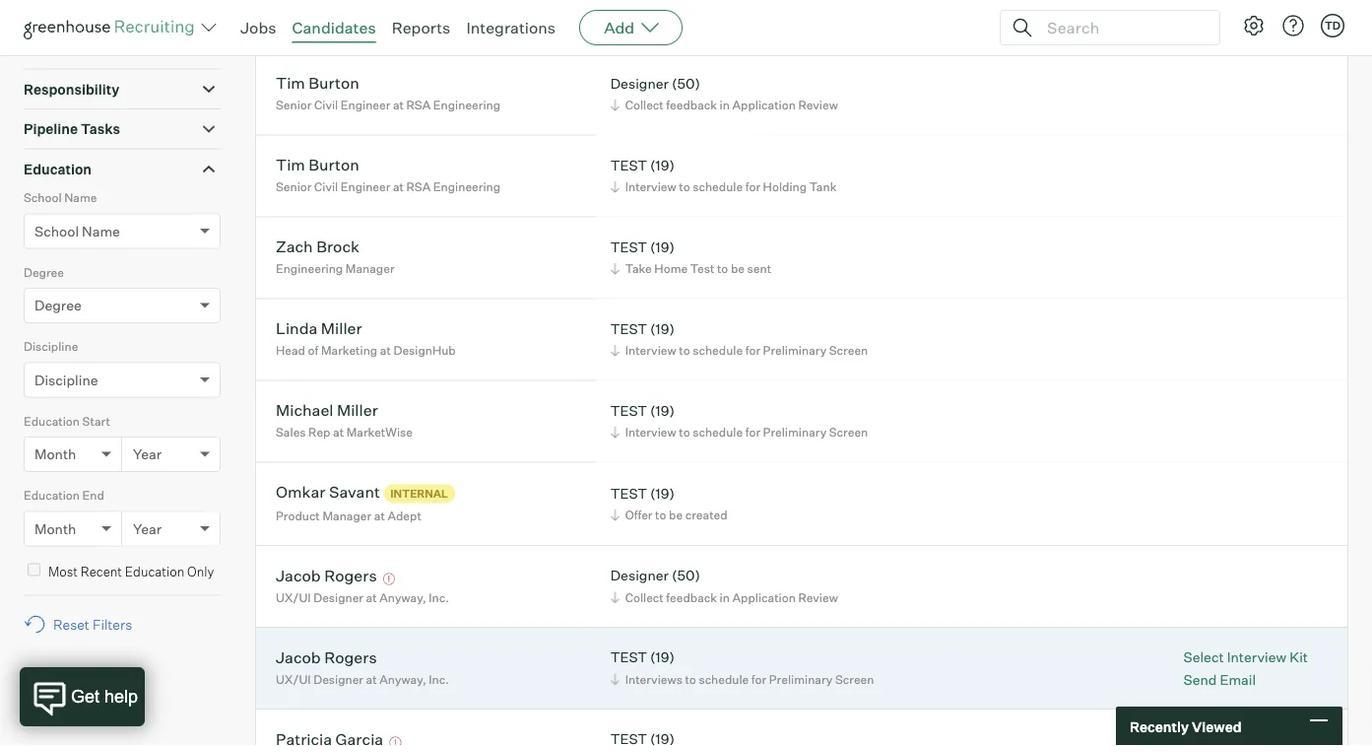 Task type: locate. For each thing, give the bounding box(es) containing it.
senior up the zach
[[276, 180, 312, 194]]

0 vertical spatial senior
[[276, 98, 312, 113]]

0 vertical spatial manager
[[346, 261, 395, 276]]

interview up 'test (19) offer to be created'
[[626, 425, 677, 440]]

year for education end
[[133, 520, 162, 537]]

to right the offer
[[655, 507, 667, 522]]

ux/ui
[[276, 590, 311, 605], [276, 672, 311, 687]]

5 (19) from the top
[[651, 484, 675, 502]]

in
[[720, 16, 730, 31], [720, 98, 730, 113], [720, 590, 730, 605]]

1 vertical spatial rsa
[[407, 180, 431, 194]]

2 vertical spatial in
[[720, 590, 730, 605]]

1 vertical spatial discipline
[[34, 371, 98, 389]]

(50) down offer to be created link
[[672, 567, 701, 584]]

2 (19) from the top
[[651, 238, 675, 255]]

0 vertical spatial year
[[133, 446, 162, 463]]

burton
[[309, 73, 360, 93], [309, 155, 360, 175]]

1 vertical spatial civil
[[314, 180, 338, 194]]

feedback up test (19) interview to schedule for holding tank
[[667, 98, 718, 113]]

1 vertical spatial jacob rogers link
[[276, 647, 377, 670]]

add button
[[580, 10, 683, 45]]

0 vertical spatial engineering
[[434, 98, 501, 113]]

rogers inside jacob rogers ux/ui designer at anyway, inc.
[[324, 647, 377, 667]]

3 feedback from the top
[[667, 590, 718, 605]]

to for head of marketing at designhub
[[679, 343, 691, 358]]

1 vertical spatial ux/ui
[[276, 672, 311, 687]]

email
[[1221, 671, 1257, 689]]

collect feedback in application review link for student at n/a
[[608, 14, 843, 33]]

interview inside test (19) interview to schedule for holding tank
[[626, 180, 677, 194]]

school name
[[24, 190, 97, 205], [34, 222, 120, 240]]

1 vertical spatial senior
[[276, 180, 312, 194]]

3 application from the top
[[733, 590, 796, 605]]

2 month from the top
[[34, 520, 76, 537]]

1 vertical spatial engineering
[[434, 180, 501, 194]]

1 vertical spatial tim
[[276, 155, 305, 175]]

0 vertical spatial collect feedback in application review link
[[608, 14, 843, 33]]

(19) for tim burton
[[651, 156, 675, 174]]

1 vertical spatial inc.
[[429, 672, 449, 687]]

2 inc. from the top
[[429, 672, 449, 687]]

burton down candidates link
[[309, 73, 360, 93]]

0 vertical spatial tim burton senior civil engineer at rsa engineering
[[276, 73, 501, 113]]

4 (19) from the top
[[651, 402, 675, 419]]

interview to schedule for preliminary screen link
[[608, 341, 873, 360], [608, 423, 873, 442]]

interview for linda miller
[[626, 343, 677, 358]]

michael
[[276, 400, 334, 420]]

civil
[[314, 98, 338, 113], [314, 180, 338, 194]]

1 civil from the top
[[314, 98, 338, 113]]

manager
[[346, 261, 395, 276], [323, 508, 372, 523]]

designer down ux/ui designer at anyway, inc.
[[314, 672, 364, 687]]

jacob down product
[[276, 565, 321, 585]]

interviews
[[626, 672, 683, 687]]

in up test (19) interview to schedule for holding tank
[[720, 98, 730, 113]]

miller
[[321, 318, 362, 338], [337, 400, 378, 420]]

0 vertical spatial engineer
[[341, 98, 391, 113]]

1 vertical spatial collect feedback in application review link
[[608, 96, 843, 114]]

month down education end
[[34, 520, 76, 537]]

tim burton link down candidates link
[[276, 73, 360, 96]]

schedule for linda miller
[[693, 343, 743, 358]]

2 vertical spatial collect feedback in application review link
[[608, 588, 843, 607]]

1 engineer from the top
[[341, 98, 391, 113]]

1 in from the top
[[720, 16, 730, 31]]

tim burton senior civil engineer at rsa engineering
[[276, 73, 501, 113], [276, 155, 501, 194]]

school down the pipeline
[[24, 190, 62, 205]]

jacob rogers
[[276, 565, 377, 585]]

interview to schedule for holding tank link
[[608, 178, 842, 196]]

feedback right add
[[667, 16, 718, 31]]

at down the jacob rogers
[[366, 590, 377, 605]]

designer down add popup button on the top of page
[[611, 75, 669, 92]]

0 vertical spatial jacob rogers link
[[276, 565, 377, 588]]

0 vertical spatial screen
[[830, 343, 869, 358]]

0 vertical spatial designer (50) collect feedback in application review
[[611, 75, 839, 113]]

filters
[[93, 616, 132, 633]]

2 test from the top
[[611, 238, 648, 255]]

jacob rogers link
[[276, 565, 377, 588], [276, 647, 377, 670]]

rogers up ux/ui designer at anyway, inc.
[[324, 565, 377, 585]]

year
[[133, 446, 162, 463], [133, 520, 162, 537]]

collect for senior civil engineer at rsa engineering
[[626, 98, 664, 113]]

collect feedback in application review link
[[608, 14, 843, 33], [608, 96, 843, 114], [608, 588, 843, 607]]

2 jacob from the top
[[276, 647, 321, 667]]

schedule inside test (19) interview to schedule for holding tank
[[693, 180, 743, 194]]

omkar savant
[[276, 482, 380, 502]]

0 vertical spatial ux/ui
[[276, 590, 311, 605]]

0 vertical spatial burton
[[309, 73, 360, 93]]

feedback
[[667, 16, 718, 31], [667, 98, 718, 113], [667, 590, 718, 605]]

0 vertical spatial rogers
[[324, 565, 377, 585]]

1 jacob rogers link from the top
[[276, 565, 377, 588]]

1 vertical spatial degree
[[34, 297, 82, 314]]

to right interviews
[[685, 672, 697, 687]]

engineering
[[434, 98, 501, 113], [434, 180, 501, 194], [276, 261, 343, 276]]

jacob inside jacob rogers ux/ui designer at anyway, inc.
[[276, 647, 321, 667]]

interview down take
[[626, 343, 677, 358]]

reset filters
[[53, 616, 132, 633]]

0 vertical spatial degree
[[24, 265, 64, 280]]

1 (19) from the top
[[651, 156, 675, 174]]

application
[[733, 16, 796, 31], [733, 98, 796, 113], [733, 590, 796, 605]]

1 vertical spatial tim burton link
[[276, 155, 360, 178]]

to down take home test to be sent link
[[679, 343, 691, 358]]

senior
[[276, 98, 312, 113], [276, 180, 312, 194]]

discipline
[[24, 339, 78, 354], [34, 371, 98, 389]]

0 vertical spatial feedback
[[667, 16, 718, 31]]

2 (50) from the top
[[672, 567, 701, 584]]

be inside 'test (19) offer to be created'
[[669, 507, 683, 522]]

(19) down home
[[651, 320, 675, 337]]

designer (50) collect feedback in application review
[[611, 75, 839, 113], [611, 567, 839, 605]]

education left "end"
[[24, 488, 80, 503]]

in right add popup button on the top of page
[[720, 16, 730, 31]]

linda miller head of marketing at designhub
[[276, 318, 456, 358]]

tim burton senior civil engineer at rsa engineering down reports
[[276, 73, 501, 113]]

0 vertical spatial inc.
[[429, 590, 449, 605]]

1 tim burton senior civil engineer at rsa engineering from the top
[[276, 73, 501, 113]]

1 inc. from the top
[[429, 590, 449, 605]]

month
[[34, 446, 76, 463], [34, 520, 76, 537]]

for for tim burton
[[746, 180, 761, 194]]

inc.
[[429, 590, 449, 605], [429, 672, 449, 687]]

feedback for ux/ui designer at anyway, inc.
[[667, 590, 718, 605]]

at inside jacob rogers ux/ui designer at anyway, inc.
[[366, 672, 377, 687]]

education for education start
[[24, 414, 80, 428]]

1 vertical spatial (50)
[[672, 567, 701, 584]]

2 rogers from the top
[[324, 647, 377, 667]]

2 vertical spatial collect
[[626, 590, 664, 605]]

(19) up 'test (19) offer to be created'
[[651, 402, 675, 419]]

2 test (19) interview to schedule for preliminary screen from the top
[[611, 402, 869, 440]]

rsa for test (19)
[[407, 180, 431, 194]]

collect
[[626, 16, 664, 31], [626, 98, 664, 113], [626, 590, 664, 605]]

1 tim burton link from the top
[[276, 73, 360, 96]]

test inside test (19) interview to schedule for holding tank
[[611, 156, 648, 174]]

2 interview to schedule for preliminary screen link from the top
[[608, 423, 873, 442]]

(19) inside 'test (19) offer to be created'
[[651, 484, 675, 502]]

education left only
[[125, 563, 185, 579]]

to up 'test (19) offer to be created'
[[679, 425, 691, 440]]

miller inside linda miller head of marketing at designhub
[[321, 318, 362, 338]]

1 rogers from the top
[[324, 565, 377, 585]]

0 vertical spatial rsa
[[407, 98, 431, 113]]

test for linda miller
[[611, 320, 648, 337]]

adept
[[388, 508, 422, 523]]

2 vertical spatial application
[[733, 590, 796, 605]]

1 vertical spatial month
[[34, 520, 76, 537]]

0 vertical spatial (50)
[[672, 75, 701, 92]]

2 tim from the top
[[276, 155, 305, 175]]

be
[[731, 261, 745, 276], [669, 507, 683, 522]]

interview for michael miller
[[626, 425, 677, 440]]

1 vertical spatial collect
[[626, 98, 664, 113]]

(19) inside test (19) take home test to be sent
[[651, 238, 675, 255]]

jacob rogers link down ux/ui designer at anyway, inc.
[[276, 647, 377, 670]]

tim up the zach
[[276, 155, 305, 175]]

interview to schedule for preliminary screen link for michael miller
[[608, 423, 873, 442]]

education start
[[24, 414, 110, 428]]

2 in from the top
[[720, 98, 730, 113]]

to
[[679, 180, 691, 194], [717, 261, 729, 276], [679, 343, 691, 358], [679, 425, 691, 440], [655, 507, 667, 522], [685, 672, 697, 687]]

name down the pipeline tasks at the left
[[64, 190, 97, 205]]

test for michael miller
[[611, 402, 648, 419]]

2 engineer from the top
[[341, 180, 391, 194]]

1 vertical spatial be
[[669, 507, 683, 522]]

(50) down collect feedback in application review
[[672, 75, 701, 92]]

designer (50) collect feedback in application review for ux/ui designer at anyway, inc.
[[611, 567, 839, 605]]

preliminary
[[763, 343, 827, 358], [763, 425, 827, 440], [770, 672, 833, 687]]

0 vertical spatial tim burton link
[[276, 73, 360, 96]]

schedule down "test" in the top right of the page
[[693, 343, 743, 358]]

miller up marketing
[[321, 318, 362, 338]]

1 (50) from the top
[[672, 75, 701, 92]]

5 test from the top
[[611, 484, 648, 502]]

1 vertical spatial engineer
[[341, 180, 391, 194]]

1 rsa from the top
[[407, 98, 431, 113]]

1 vertical spatial in
[[720, 98, 730, 113]]

feedback for senior civil engineer at rsa engineering
[[667, 98, 718, 113]]

education end
[[24, 488, 104, 503]]

send
[[1184, 671, 1218, 689]]

1 vertical spatial school name
[[34, 222, 120, 240]]

0 vertical spatial civil
[[314, 98, 338, 113]]

0 vertical spatial review
[[799, 16, 839, 31]]

school
[[24, 190, 62, 205], [34, 222, 79, 240]]

n/a
[[336, 16, 359, 31]]

be left sent
[[731, 261, 745, 276]]

2 collect from the top
[[626, 98, 664, 113]]

senior for designer (50)
[[276, 98, 312, 113]]

profile
[[24, 1, 67, 18]]

1 jacob from the top
[[276, 565, 321, 585]]

degree
[[24, 265, 64, 280], [34, 297, 82, 314]]

collect feedback in application review link for senior civil engineer at rsa engineering
[[608, 96, 843, 114]]

2 anyway, from the top
[[380, 672, 426, 687]]

at right marketing
[[380, 343, 391, 358]]

schedule left holding
[[693, 180, 743, 194]]

tim burton senior civil engineer at rsa engineering for designer
[[276, 73, 501, 113]]

1 review from the top
[[799, 16, 839, 31]]

0 horizontal spatial be
[[669, 507, 683, 522]]

1 vertical spatial designer (50) collect feedback in application review
[[611, 567, 839, 605]]

schedule inside the test (19) interviews to schedule for preliminary screen
[[699, 672, 749, 687]]

3 review from the top
[[799, 590, 839, 605]]

at inside linda miller head of marketing at designhub
[[380, 343, 391, 358]]

product manager at adept
[[276, 508, 422, 523]]

test inside test (19) take home test to be sent
[[611, 238, 648, 255]]

interview up test (19) take home test to be sent
[[626, 180, 677, 194]]

0 vertical spatial in
[[720, 16, 730, 31]]

tim
[[276, 73, 305, 93], [276, 155, 305, 175]]

1 vertical spatial preliminary
[[763, 425, 827, 440]]

interview to schedule for preliminary screen link down sent
[[608, 341, 873, 360]]

school up degree element
[[34, 222, 79, 240]]

1 vertical spatial screen
[[830, 425, 869, 440]]

school name up degree element
[[34, 222, 120, 240]]

screen for linda miller
[[830, 343, 869, 358]]

ux/ui inside jacob rogers ux/ui designer at anyway, inc.
[[276, 672, 311, 687]]

jacob
[[276, 565, 321, 585], [276, 647, 321, 667]]

head
[[276, 343, 306, 358]]

1 ux/ui from the top
[[276, 590, 311, 605]]

0 vertical spatial test (19) interview to schedule for preliminary screen
[[611, 320, 869, 358]]

(19) for linda miller
[[651, 320, 675, 337]]

test (19) offer to be created
[[611, 484, 728, 522]]

feedback down the created
[[667, 590, 718, 605]]

2 collect feedback in application review link from the top
[[608, 96, 843, 114]]

6 (19) from the top
[[651, 649, 675, 666]]

2 vertical spatial screen
[[836, 672, 875, 687]]

1 interview to schedule for preliminary screen link from the top
[[608, 341, 873, 360]]

tim down the student
[[276, 73, 305, 93]]

for
[[746, 180, 761, 194], [746, 343, 761, 358], [746, 425, 761, 440], [752, 672, 767, 687]]

select interview kit send email
[[1184, 648, 1309, 689]]

education left start
[[24, 414, 80, 428]]

education for education end
[[24, 488, 80, 503]]

michael miller link
[[276, 400, 378, 423]]

3 in from the top
[[720, 590, 730, 605]]

linda miller link
[[276, 318, 362, 341]]

rsa for designer (50)
[[407, 98, 431, 113]]

burton up the brock
[[309, 155, 360, 175]]

2 year from the top
[[133, 520, 162, 537]]

(19)
[[651, 156, 675, 174], [651, 238, 675, 255], [651, 320, 675, 337], [651, 402, 675, 419], [651, 484, 675, 502], [651, 649, 675, 666]]

school name down the pipeline
[[24, 190, 97, 205]]

engineering inside zach brock engineering manager
[[276, 261, 343, 276]]

1 test (19) interview to schedule for preliminary screen from the top
[[611, 320, 869, 358]]

year down discipline element
[[133, 446, 162, 463]]

anyway, up patricia garcia has been in application review for more than 5 days image
[[380, 672, 426, 687]]

manager down the brock
[[346, 261, 395, 276]]

(19) up offer to be created link
[[651, 484, 675, 502]]

0 vertical spatial application
[[733, 16, 796, 31]]

0 vertical spatial month
[[34, 446, 76, 463]]

1 month from the top
[[34, 446, 76, 463]]

test (19) interview to schedule for preliminary screen
[[611, 320, 869, 358], [611, 402, 869, 440]]

at down ux/ui designer at anyway, inc.
[[366, 672, 377, 687]]

1 vertical spatial miller
[[337, 400, 378, 420]]

education
[[24, 160, 92, 178], [24, 414, 80, 428], [24, 488, 80, 503], [125, 563, 185, 579]]

rogers
[[324, 565, 377, 585], [324, 647, 377, 667]]

2 vertical spatial review
[[799, 590, 839, 605]]

at up zach brock engineering manager
[[393, 180, 404, 194]]

2 ux/ui from the top
[[276, 672, 311, 687]]

take
[[626, 261, 652, 276]]

1 vertical spatial jacob
[[276, 647, 321, 667]]

tasks
[[81, 120, 120, 138]]

1 vertical spatial interview to schedule for preliminary screen link
[[608, 423, 873, 442]]

2 vertical spatial feedback
[[667, 590, 718, 605]]

1 senior from the top
[[276, 98, 312, 113]]

zach brock link
[[276, 237, 360, 259]]

preliminary for michael miller
[[763, 425, 827, 440]]

engineer down candidates
[[341, 98, 391, 113]]

candidates
[[292, 18, 376, 37]]

kit
[[1290, 648, 1309, 665]]

miller inside michael miller sales rep at marketwise
[[337, 400, 378, 420]]

1 year from the top
[[133, 446, 162, 463]]

tim burton link up zach brock link
[[276, 155, 360, 178]]

burton for test
[[309, 155, 360, 175]]

(19) up interviews
[[651, 649, 675, 666]]

(19) inside test (19) interview to schedule for holding tank
[[651, 156, 675, 174]]

1 burton from the top
[[309, 73, 360, 93]]

tim burton senior civil engineer at rsa engineering up the brock
[[276, 155, 501, 194]]

1 vertical spatial tim burton senior civil engineer at rsa engineering
[[276, 155, 501, 194]]

jacob for jacob rogers
[[276, 565, 321, 585]]

1 test from the top
[[611, 156, 648, 174]]

to inside 'test (19) offer to be created'
[[655, 507, 667, 522]]

anyway, down jacob rogers has been in application review for more than 5 days image
[[380, 590, 426, 605]]

at right 'rep'
[[333, 425, 344, 440]]

name
[[64, 190, 97, 205], [82, 222, 120, 240]]

2 feedback from the top
[[667, 98, 718, 113]]

schedule up the created
[[693, 425, 743, 440]]

1 tim from the top
[[276, 73, 305, 93]]

name up degree element
[[82, 222, 120, 240]]

in up the test (19) interviews to schedule for preliminary screen
[[720, 590, 730, 605]]

0 vertical spatial preliminary
[[763, 343, 827, 358]]

schedule right interviews
[[699, 672, 749, 687]]

miller for linda miller
[[321, 318, 362, 338]]

1 vertical spatial application
[[733, 98, 796, 113]]

jacob down the jacob rogers
[[276, 647, 321, 667]]

6 test from the top
[[611, 649, 648, 666]]

2 tim burton senior civil engineer at rsa engineering from the top
[[276, 155, 501, 194]]

2 senior from the top
[[276, 180, 312, 194]]

interview up send email 'link'
[[1228, 648, 1287, 665]]

to right "test" in the top right of the page
[[717, 261, 729, 276]]

manager down savant on the left bottom
[[323, 508, 372, 523]]

1 application from the top
[[733, 16, 796, 31]]

to up test (19) take home test to be sent
[[679, 180, 691, 194]]

2 burton from the top
[[309, 155, 360, 175]]

1 designer (50) collect feedback in application review from the top
[[611, 75, 839, 113]]

0 vertical spatial collect
[[626, 16, 664, 31]]

to inside test (19) interview to schedule for holding tank
[[679, 180, 691, 194]]

test (19) interview to schedule for preliminary screen for michael miller
[[611, 402, 869, 440]]

manager inside zach brock engineering manager
[[346, 261, 395, 276]]

1 vertical spatial anyway,
[[380, 672, 426, 687]]

application for ux/ui designer at anyway, inc.
[[733, 590, 796, 605]]

month down education start
[[34, 446, 76, 463]]

degree up discipline element
[[34, 297, 82, 314]]

0 vertical spatial be
[[731, 261, 745, 276]]

0 vertical spatial tim
[[276, 73, 305, 93]]

be left the created
[[669, 507, 683, 522]]

rogers down ux/ui designer at anyway, inc.
[[324, 647, 377, 667]]

1 vertical spatial test (19) interview to schedule for preliminary screen
[[611, 402, 869, 440]]

3 collect from the top
[[626, 590, 664, 605]]

engineer up the brock
[[341, 180, 391, 194]]

details
[[70, 1, 117, 18]]

td button
[[1318, 10, 1349, 41]]

1 vertical spatial year
[[133, 520, 162, 537]]

2 designer (50) collect feedback in application review from the top
[[611, 567, 839, 605]]

(19) up home
[[651, 238, 675, 255]]

2 rsa from the top
[[407, 180, 431, 194]]

1 collect feedback in application review link from the top
[[608, 14, 843, 33]]

year up most recent education only
[[133, 520, 162, 537]]

interview inside select interview kit send email
[[1228, 648, 1287, 665]]

1 collect from the top
[[626, 16, 664, 31]]

review
[[799, 16, 839, 31], [799, 98, 839, 113], [799, 590, 839, 605]]

(19) up interview to schedule for holding tank link
[[651, 156, 675, 174]]

designer (50) collect feedback in application review down the created
[[611, 567, 839, 605]]

interview
[[626, 180, 677, 194], [626, 343, 677, 358], [626, 425, 677, 440], [1228, 648, 1287, 665]]

designer (50) collect feedback in application review for senior civil engineer at rsa engineering
[[611, 75, 839, 113]]

2 tim burton link from the top
[[276, 155, 360, 178]]

designer (50) collect feedback in application review down collect feedback in application review
[[611, 75, 839, 113]]

3 collect feedback in application review link from the top
[[608, 588, 843, 607]]

1 vertical spatial burton
[[309, 155, 360, 175]]

1 vertical spatial rogers
[[324, 647, 377, 667]]

senior down the student
[[276, 98, 312, 113]]

0 vertical spatial anyway,
[[380, 590, 426, 605]]

test for tim burton
[[611, 156, 648, 174]]

1 horizontal spatial be
[[731, 261, 745, 276]]

1 vertical spatial review
[[799, 98, 839, 113]]

tim for test
[[276, 155, 305, 175]]

1 vertical spatial feedback
[[667, 98, 718, 113]]

3 test from the top
[[611, 320, 648, 337]]

jacob rogers link up ux/ui designer at anyway, inc.
[[276, 565, 377, 588]]

interview to schedule for preliminary screen link up the created
[[608, 423, 873, 442]]

0 vertical spatial discipline
[[24, 339, 78, 354]]

2 civil from the top
[[314, 180, 338, 194]]

civil down candidates link
[[314, 98, 338, 113]]

0 vertical spatial interview to schedule for preliminary screen link
[[608, 341, 873, 360]]

marketwise
[[347, 425, 413, 440]]

2 review from the top
[[799, 98, 839, 113]]

2 application from the top
[[733, 98, 796, 113]]

2 vertical spatial engineering
[[276, 261, 343, 276]]

2 vertical spatial preliminary
[[770, 672, 833, 687]]

review for senior civil engineer at rsa engineering
[[799, 98, 839, 113]]

miller up marketwise
[[337, 400, 378, 420]]

degree down school name element at the top of page
[[24, 265, 64, 280]]

civil up the brock
[[314, 180, 338, 194]]

collect for ux/ui designer at anyway, inc.
[[626, 590, 664, 605]]

education down the pipeline
[[24, 160, 92, 178]]

4 test from the top
[[611, 402, 648, 419]]

3 (19) from the top
[[651, 320, 675, 337]]

omkar savant link
[[276, 482, 380, 505]]

for inside test (19) interview to schedule for holding tank
[[746, 180, 761, 194]]

0 vertical spatial jacob
[[276, 565, 321, 585]]

0 vertical spatial miller
[[321, 318, 362, 338]]



Task type: describe. For each thing, give the bounding box(es) containing it.
only
[[187, 563, 214, 579]]

reports link
[[392, 18, 451, 37]]

jacob for jacob rogers ux/ui designer at anyway, inc.
[[276, 647, 321, 667]]

1 vertical spatial manager
[[323, 508, 372, 523]]

holding
[[763, 180, 807, 194]]

designer inside jacob rogers ux/ui designer at anyway, inc.
[[314, 672, 364, 687]]

test (19) interview to schedule for holding tank
[[611, 156, 837, 194]]

test for zach brock
[[611, 238, 648, 255]]

anyway, inside jacob rogers ux/ui designer at anyway, inc.
[[380, 672, 426, 687]]

interviews to schedule for preliminary screen link
[[608, 670, 880, 689]]

sent
[[748, 261, 772, 276]]

Search text field
[[1043, 13, 1202, 42]]

take home test to be sent link
[[608, 259, 777, 278]]

schedule for michael miller
[[693, 425, 743, 440]]

civil for designer (50)
[[314, 98, 338, 113]]

test inside the test (19) interviews to schedule for preliminary screen
[[611, 649, 648, 666]]

preliminary inside the test (19) interviews to schedule for preliminary screen
[[770, 672, 833, 687]]

1 vertical spatial name
[[82, 222, 120, 240]]

integrations link
[[467, 18, 556, 37]]

student
[[276, 16, 320, 31]]

linda
[[276, 318, 318, 338]]

in for ux/ui designer at anyway, inc.
[[720, 590, 730, 605]]

add
[[604, 18, 635, 37]]

tank
[[810, 180, 837, 194]]

recently viewed
[[1130, 718, 1242, 735]]

to for sales rep at marketwise
[[679, 425, 691, 440]]

michael miller sales rep at marketwise
[[276, 400, 413, 440]]

td
[[1325, 19, 1341, 32]]

2 jacob rogers link from the top
[[276, 647, 377, 670]]

rogers for jacob rogers ux/ui designer at anyway, inc.
[[324, 647, 377, 667]]

to for product manager at adept
[[655, 507, 667, 522]]

pipeline tasks
[[24, 120, 120, 138]]

month for end
[[34, 520, 76, 537]]

sales
[[276, 425, 306, 440]]

1 vertical spatial school
[[34, 222, 79, 240]]

screen inside the test (19) interviews to schedule for preliminary screen
[[836, 672, 875, 687]]

test
[[691, 261, 715, 276]]

engineering for designer (50)
[[434, 98, 501, 113]]

test (19) interview to schedule for preliminary screen for linda miller
[[611, 320, 869, 358]]

0 vertical spatial school
[[24, 190, 62, 205]]

tim burton link for test
[[276, 155, 360, 178]]

to inside test (19) take home test to be sent
[[717, 261, 729, 276]]

(19) for michael miller
[[651, 402, 675, 419]]

test (19) take home test to be sent
[[611, 238, 772, 276]]

student at n/a
[[276, 16, 359, 31]]

omkar
[[276, 482, 326, 502]]

at left n/a
[[323, 16, 334, 31]]

designhub
[[394, 343, 456, 358]]

recently
[[1130, 718, 1190, 735]]

senior for test (19)
[[276, 180, 312, 194]]

pipeline
[[24, 120, 78, 138]]

offer
[[626, 507, 653, 522]]

application for senior civil engineer at rsa engineering
[[733, 98, 796, 113]]

to for senior civil engineer at rsa engineering
[[679, 180, 691, 194]]

end
[[82, 488, 104, 503]]

burton for designer
[[309, 73, 360, 93]]

savant
[[329, 482, 380, 502]]

for for michael miller
[[746, 425, 761, 440]]

collect feedback in application review
[[626, 16, 839, 31]]

internal
[[391, 487, 448, 500]]

send email link
[[1184, 670, 1309, 690]]

discipline element
[[24, 337, 221, 412]]

(19) for zach brock
[[651, 238, 675, 255]]

screen for michael miller
[[830, 425, 869, 440]]

jacob rogers ux/ui designer at anyway, inc.
[[276, 647, 449, 687]]

brock
[[317, 237, 360, 256]]

start
[[82, 414, 110, 428]]

recent
[[81, 563, 122, 579]]

select interview kit link
[[1184, 647, 1309, 666]]

profile details
[[24, 1, 117, 18]]

offer to be created link
[[608, 505, 733, 524]]

to inside the test (19) interviews to schedule for preliminary screen
[[685, 672, 697, 687]]

miller for michael miller
[[337, 400, 378, 420]]

(50) for ux/ui designer at anyway, inc.
[[672, 567, 701, 584]]

responsibility
[[24, 81, 119, 98]]

configure image
[[1243, 14, 1266, 37]]

year for education start
[[133, 446, 162, 463]]

1 feedback from the top
[[667, 16, 718, 31]]

review for ux/ui designer at anyway, inc.
[[799, 590, 839, 605]]

marketing
[[321, 343, 378, 358]]

reports
[[392, 18, 451, 37]]

interview to schedule for preliminary screen link for linda miller
[[608, 341, 873, 360]]

for inside the test (19) interviews to schedule for preliminary screen
[[752, 672, 767, 687]]

at inside michael miller sales rep at marketwise
[[333, 425, 344, 440]]

Most Recent Education Only checkbox
[[28, 563, 40, 576]]

jobs
[[240, 18, 276, 37]]

schedule for tim burton
[[693, 180, 743, 194]]

inc. inside jacob rogers ux/ui designer at anyway, inc.
[[429, 672, 449, 687]]

at down reports
[[393, 98, 404, 113]]

most
[[48, 563, 78, 579]]

jacob rogers has been in application review for more than 5 days image
[[381, 573, 398, 585]]

greenhouse recruiting image
[[24, 16, 201, 39]]

candidates link
[[292, 18, 376, 37]]

most recent education only
[[48, 563, 214, 579]]

test inside 'test (19) offer to be created'
[[611, 484, 648, 502]]

rep
[[309, 425, 331, 440]]

select
[[1184, 648, 1225, 665]]

tim for designer
[[276, 73, 305, 93]]

month for start
[[34, 446, 76, 463]]

in for senior civil engineer at rsa engineering
[[720, 98, 730, 113]]

of
[[308, 343, 319, 358]]

designer down the offer
[[611, 567, 669, 584]]

integrations
[[467, 18, 556, 37]]

civil for test (19)
[[314, 180, 338, 194]]

viewed
[[1192, 718, 1242, 735]]

at left adept
[[374, 508, 385, 523]]

for for linda miller
[[746, 343, 761, 358]]

reset
[[53, 616, 90, 633]]

source
[[24, 41, 71, 58]]

be inside test (19) take home test to be sent
[[731, 261, 745, 276]]

(50) for senior civil engineer at rsa engineering
[[672, 75, 701, 92]]

zach brock engineering manager
[[276, 237, 395, 276]]

1 anyway, from the top
[[380, 590, 426, 605]]

reset filters button
[[24, 606, 142, 643]]

engineer for test (19)
[[341, 180, 391, 194]]

engineer for designer (50)
[[341, 98, 391, 113]]

preliminary for linda miller
[[763, 343, 827, 358]]

test (19) interviews to schedule for preliminary screen
[[611, 649, 875, 687]]

0 vertical spatial name
[[64, 190, 97, 205]]

zach
[[276, 237, 313, 256]]

patricia garcia has been in application review for more than 5 days image
[[387, 737, 405, 746]]

degree element
[[24, 263, 221, 337]]

collect feedback in application review link for ux/ui designer at anyway, inc.
[[608, 588, 843, 607]]

home
[[655, 261, 688, 276]]

created
[[686, 507, 728, 522]]

interview for tim burton
[[626, 180, 677, 194]]

tim burton link for designer
[[276, 73, 360, 96]]

td button
[[1322, 14, 1345, 37]]

jobs link
[[240, 18, 276, 37]]

ux/ui designer at anyway, inc.
[[276, 590, 449, 605]]

education for education
[[24, 160, 92, 178]]

rogers for jacob rogers
[[324, 565, 377, 585]]

0 vertical spatial school name
[[24, 190, 97, 205]]

engineering for test (19)
[[434, 180, 501, 194]]

(19) inside the test (19) interviews to schedule for preliminary screen
[[651, 649, 675, 666]]

designer down the jacob rogers
[[314, 590, 364, 605]]

tim burton senior civil engineer at rsa engineering for test
[[276, 155, 501, 194]]

school name element
[[24, 188, 221, 263]]

product
[[276, 508, 320, 523]]



Task type: vqa. For each thing, say whether or not it's contained in the screenshot.


